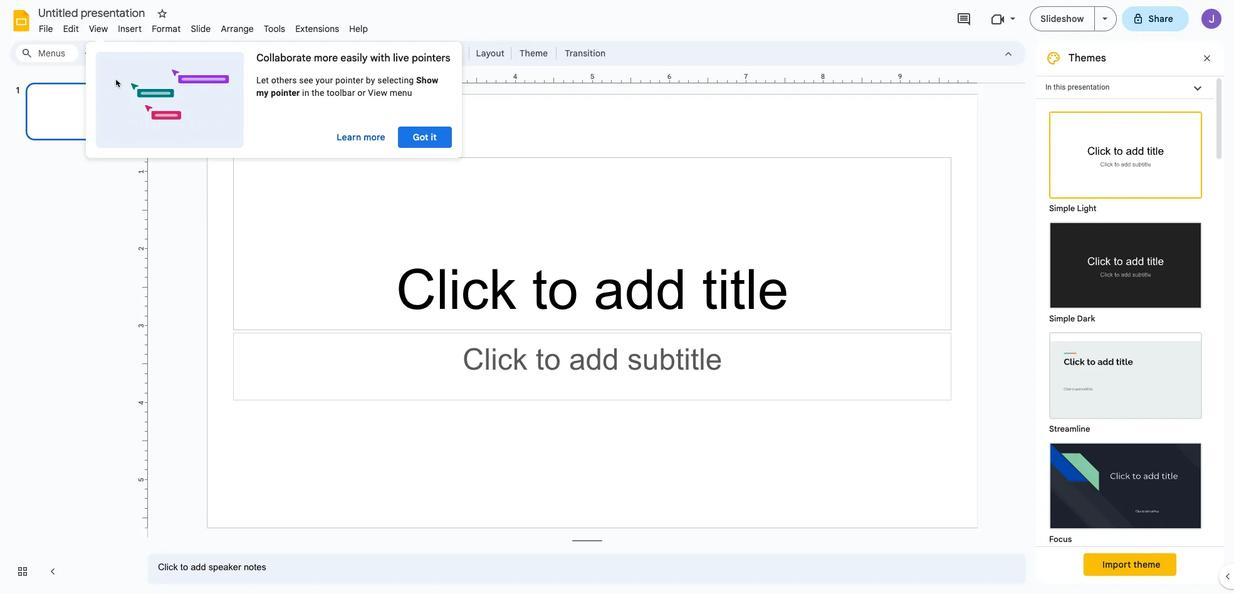 Task type: vqa. For each thing, say whether or not it's contained in the screenshot.
View inside Information Dialog
yes



Task type: locate. For each thing, give the bounding box(es) containing it.
with
[[370, 52, 391, 65]]

simple left light
[[1050, 203, 1075, 214]]

extensions
[[295, 23, 339, 34]]

0 horizontal spatial more
[[314, 52, 338, 65]]

format menu item
[[147, 21, 186, 36]]

the
[[312, 88, 324, 98]]

more up your
[[314, 52, 338, 65]]

learn more
[[337, 132, 385, 143]]

1 horizontal spatial more
[[364, 132, 385, 143]]

1 horizontal spatial view
[[368, 88, 388, 98]]

option group containing simple light
[[1036, 99, 1214, 594]]

1 simple from the top
[[1050, 203, 1075, 214]]

Rename text field
[[34, 5, 152, 20]]

show my pointer
[[256, 75, 439, 98]]

help
[[349, 23, 368, 34]]

import theme button
[[1084, 554, 1177, 576]]

insert menu item
[[113, 21, 147, 36]]

simple inside option
[[1050, 313, 1075, 324]]

slide menu item
[[186, 21, 216, 36]]

more
[[314, 52, 338, 65], [364, 132, 385, 143]]

import theme
[[1103, 559, 1161, 571]]

Simple Light radio
[[1043, 105, 1209, 594]]

0 horizontal spatial pointer
[[271, 88, 300, 98]]

menu bar containing file
[[34, 16, 373, 37]]

simple
[[1050, 203, 1075, 214], [1050, 313, 1075, 324]]

view
[[89, 23, 108, 34], [368, 88, 388, 98]]

option group
[[1036, 99, 1214, 594]]

view down by
[[368, 88, 388, 98]]

got it button
[[398, 127, 452, 148]]

information dialog
[[86, 36, 462, 158]]

1 vertical spatial pointer
[[271, 88, 300, 98]]

application containing collaborate more easily with live pointers
[[0, 0, 1235, 594]]

easily
[[341, 52, 368, 65]]

more right learn
[[364, 132, 385, 143]]

help menu item
[[344, 21, 373, 36]]

my
[[256, 88, 269, 98]]

simple for simple light
[[1050, 203, 1075, 214]]

tools menu item
[[259, 21, 290, 36]]

presentation options image
[[1103, 18, 1108, 20]]

1 vertical spatial more
[[364, 132, 385, 143]]

format
[[152, 23, 181, 34]]

arrange
[[221, 23, 254, 34]]

1 horizontal spatial pointer
[[335, 75, 364, 85]]

theme
[[1134, 559, 1161, 571]]

see
[[299, 75, 313, 85]]

slide
[[191, 23, 211, 34]]

pointer up in the toolbar or view menu on the left top of page
[[335, 75, 364, 85]]

more for learn
[[364, 132, 385, 143]]

this
[[1054, 83, 1066, 92]]

themes section
[[1036, 41, 1224, 594]]

simple inside radio
[[1050, 203, 1075, 214]]

simple dark
[[1050, 313, 1096, 324]]

in
[[1046, 83, 1052, 92]]

application
[[0, 0, 1235, 594]]

0 vertical spatial more
[[314, 52, 338, 65]]

slideshow button
[[1030, 6, 1095, 31]]

focus
[[1050, 534, 1072, 545]]

menu bar banner
[[0, 0, 1235, 594]]

0 horizontal spatial view
[[89, 23, 108, 34]]

simple light
[[1050, 203, 1097, 214]]

theme button
[[514, 44, 554, 63]]

0 vertical spatial simple
[[1050, 203, 1075, 214]]

0 vertical spatial view
[[89, 23, 108, 34]]

menu bar
[[34, 16, 373, 37]]

edit
[[63, 23, 79, 34]]

simple left dark
[[1050, 313, 1075, 324]]

2 simple from the top
[[1050, 313, 1075, 324]]

got
[[413, 132, 429, 143]]

slideshow
[[1041, 13, 1084, 24]]

1 vertical spatial view
[[368, 88, 388, 98]]

edit menu item
[[58, 21, 84, 36]]

share
[[1149, 13, 1174, 24]]

view inside menu item
[[89, 23, 108, 34]]

pointer down others
[[271, 88, 300, 98]]

pointer
[[335, 75, 364, 85], [271, 88, 300, 98]]

pointer inside show my pointer
[[271, 88, 300, 98]]

file menu item
[[34, 21, 58, 36]]

insert
[[118, 23, 142, 34]]

view down rename text box at the left
[[89, 23, 108, 34]]

navigation
[[0, 71, 138, 594]]

layout
[[476, 48, 505, 59]]

1 vertical spatial simple
[[1050, 313, 1075, 324]]



Task type: describe. For each thing, give the bounding box(es) containing it.
collaborate
[[256, 52, 311, 65]]

in this presentation
[[1046, 83, 1110, 92]]

dark
[[1077, 313, 1096, 324]]

collaborate more easily with live pointers
[[256, 52, 451, 65]]

pointers with blurred name flags moving across the image area image
[[96, 52, 244, 148]]

learn
[[337, 132, 361, 143]]

tools
[[264, 23, 285, 34]]

in this presentation tab
[[1036, 76, 1214, 99]]

menu bar inside menu bar banner
[[34, 16, 373, 37]]

transition
[[565, 48, 606, 59]]

Focus radio
[[1043, 436, 1209, 547]]

or
[[358, 88, 366, 98]]

it
[[431, 132, 437, 143]]

others
[[271, 75, 297, 85]]

Star checkbox
[[154, 5, 171, 23]]

in the toolbar or view menu
[[300, 88, 412, 98]]

view menu item
[[84, 21, 113, 36]]

themes
[[1069, 52, 1106, 65]]

main toolbar
[[78, 44, 612, 63]]

0 vertical spatial pointer
[[335, 75, 364, 85]]

show
[[416, 75, 439, 85]]

more for collaborate
[[314, 52, 338, 65]]

streamline
[[1050, 424, 1091, 434]]

live
[[393, 52, 409, 65]]

in
[[302, 88, 309, 98]]

arrange menu item
[[216, 21, 259, 36]]

simple for simple dark
[[1050, 313, 1075, 324]]

toolbar
[[327, 88, 355, 98]]

presentation
[[1068, 83, 1110, 92]]

Streamline radio
[[1043, 326, 1209, 436]]

background
[[411, 48, 461, 59]]

learn more button
[[337, 132, 385, 143]]

option group inside themes section
[[1036, 99, 1214, 594]]

got it
[[413, 132, 437, 143]]

layout button
[[472, 44, 508, 63]]

file
[[39, 23, 53, 34]]

let
[[256, 75, 269, 85]]

theme
[[520, 48, 548, 59]]

let others see your pointer by selecting
[[256, 75, 416, 85]]

selecting
[[378, 75, 414, 85]]

background button
[[406, 44, 467, 63]]

pointers
[[412, 52, 451, 65]]

extensions menu item
[[290, 21, 344, 36]]

Simple Dark radio
[[1043, 216, 1209, 326]]

by
[[366, 75, 375, 85]]

view inside information dialog
[[368, 88, 388, 98]]

menu
[[390, 88, 412, 98]]

import
[[1103, 559, 1131, 571]]

share button
[[1122, 6, 1189, 31]]

light
[[1077, 203, 1097, 214]]

Menus field
[[16, 45, 78, 62]]

your
[[316, 75, 333, 85]]

transition button
[[559, 44, 611, 63]]



